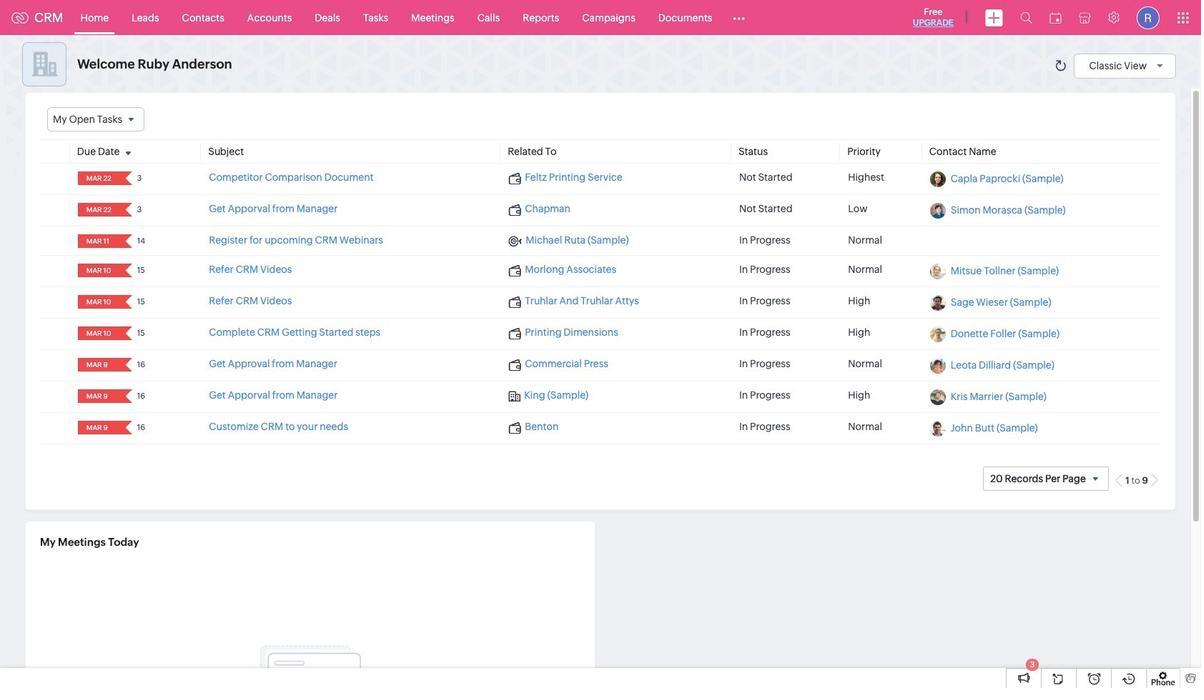 Task type: describe. For each thing, give the bounding box(es) containing it.
calendar image
[[1050, 12, 1062, 23]]

create menu element
[[977, 0, 1012, 35]]

logo image
[[11, 12, 29, 23]]

search image
[[1021, 11, 1033, 24]]

profile element
[[1129, 0, 1169, 35]]

Other Modules field
[[724, 6, 755, 29]]



Task type: vqa. For each thing, say whether or not it's contained in the screenshot.
Search icon
yes



Task type: locate. For each thing, give the bounding box(es) containing it.
create menu image
[[986, 9, 1003, 26]]

None field
[[47, 107, 145, 132], [82, 172, 116, 185], [82, 203, 116, 217], [82, 235, 116, 248], [82, 264, 116, 278], [82, 296, 116, 309], [82, 327, 116, 341], [82, 358, 116, 372], [82, 390, 116, 404], [82, 421, 116, 435], [47, 107, 145, 132], [82, 172, 116, 185], [82, 203, 116, 217], [82, 235, 116, 248], [82, 264, 116, 278], [82, 296, 116, 309], [82, 327, 116, 341], [82, 358, 116, 372], [82, 390, 116, 404], [82, 421, 116, 435]]

search element
[[1012, 0, 1041, 35]]

profile image
[[1137, 6, 1160, 29]]



